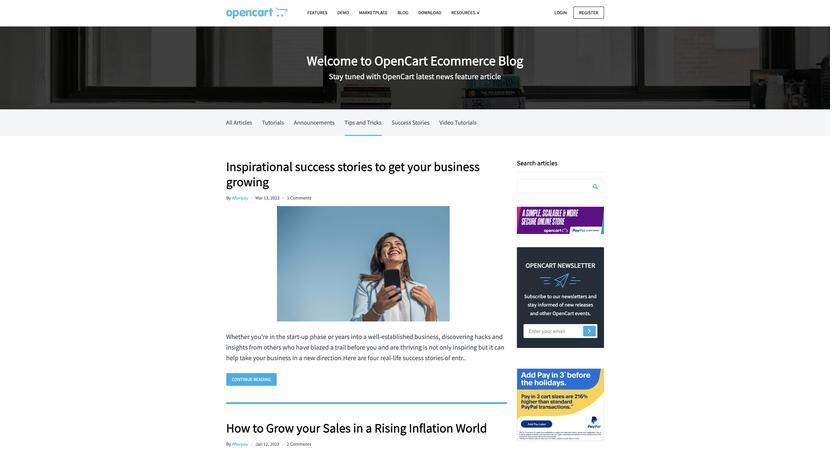 Task type: vqa. For each thing, say whether or not it's contained in the screenshot.
paypal payment gateway Image
no



Task type: locate. For each thing, give the bounding box(es) containing it.
comments for stories
[[291, 195, 312, 201]]

who
[[283, 343, 295, 352]]

opencart up subscribe
[[526, 261, 557, 270]]

download link
[[414, 7, 447, 19]]

established
[[382, 333, 414, 341]]

tutorials link
[[262, 109, 284, 135]]

1 vertical spatial stories
[[425, 354, 444, 362]]

1 vertical spatial of
[[445, 354, 451, 362]]

latest
[[416, 71, 435, 81]]

opencart - blog image
[[226, 7, 288, 19]]

your up 2 comments
[[297, 421, 321, 436]]

how
[[226, 421, 250, 436]]

2
[[287, 442, 289, 448]]

thriving
[[401, 343, 422, 352]]

jan
[[256, 442, 263, 448]]

comments
[[291, 195, 312, 201], [290, 442, 311, 448]]

blog
[[398, 10, 409, 16], [499, 52, 524, 69]]

1 vertical spatial your
[[253, 354, 266, 362]]

1 afterpay from the top
[[232, 195, 248, 201]]

news
[[436, 71, 454, 81]]

success inside whether you're in the start-up phase or years into a well-established business, discovering hacks and insights from others who have blazed a trail before you and are thriving is not only inspiring but it can help take your business in a new direction.here are four real-life success stories of entr..
[[403, 354, 424, 362]]

2 afterpay from the top
[[232, 442, 248, 448]]

opencart inside subscribe to our newsletters and stay informed of new releases and other opencart events.
[[553, 310, 574, 317]]

1 vertical spatial new
[[304, 354, 316, 362]]

afterpay down growing
[[232, 195, 248, 201]]

afterpay
[[232, 195, 248, 201], [232, 442, 248, 448]]

1 comments from the top
[[291, 195, 312, 201]]

stories inside "inspirational success stories to get your business growing"
[[338, 159, 373, 174]]

success
[[392, 119, 412, 126]]

a right "into"
[[364, 333, 367, 341]]

2 2023 from the top
[[270, 442, 280, 448]]

and
[[357, 119, 366, 126], [589, 293, 597, 300], [531, 310, 539, 317], [493, 333, 503, 341], [379, 343, 389, 352]]

1 vertical spatial success
[[403, 354, 424, 362]]

how to grow your sales in a rising inflation world link
[[226, 421, 507, 436]]

2 by from the top
[[226, 442, 231, 448]]

1 horizontal spatial blog
[[499, 52, 524, 69]]

a
[[364, 333, 367, 341], [331, 343, 334, 352], [299, 354, 303, 362], [366, 421, 372, 436]]

to inside welcome to opencart ecommerce blog stay tuned with opencart latest news feature article
[[361, 52, 372, 69]]

afterpay link down how
[[232, 442, 248, 448]]

1 horizontal spatial tutorials
[[455, 119, 477, 126]]

by down how
[[226, 442, 231, 448]]

you
[[367, 343, 377, 352]]

register link
[[574, 6, 605, 19]]

1 horizontal spatial stories
[[425, 354, 444, 362]]

are left four
[[358, 354, 367, 362]]

to up with
[[361, 52, 372, 69]]

comments right 2
[[290, 442, 311, 448]]

2023 for success
[[271, 195, 280, 201]]

2 by afterpay from the top
[[226, 442, 248, 448]]

2023 right '12,'
[[270, 442, 280, 448]]

welcome to opencart ecommerce blog stay tuned with opencart latest news feature article
[[307, 52, 524, 81]]

2023
[[271, 195, 280, 201], [270, 442, 280, 448]]

0 horizontal spatial of
[[445, 354, 451, 362]]

1 afterpay link from the top
[[232, 195, 248, 201]]

blog up article
[[499, 52, 524, 69]]

0 vertical spatial afterpay link
[[232, 195, 248, 201]]

by afterpay down how
[[226, 442, 248, 448]]

2 vertical spatial your
[[297, 421, 321, 436]]

0 horizontal spatial new
[[304, 354, 316, 362]]

1 vertical spatial afterpay link
[[232, 442, 248, 448]]

0 vertical spatial are
[[390, 343, 399, 352]]

0 horizontal spatial your
[[253, 354, 266, 362]]

four
[[368, 354, 379, 362]]

tutorials
[[262, 119, 284, 126], [455, 119, 477, 126]]

and right tips
[[357, 119, 366, 126]]

by
[[226, 195, 231, 201], [226, 442, 231, 448]]

1 comments
[[287, 195, 312, 201]]

stories inside whether you're in the start-up phase or years into a well-established business, discovering hacks and insights from others who have blazed a trail before you and are thriving is not only inspiring but it can help take your business in a new direction.here are four real-life success stories of entr..
[[425, 354, 444, 362]]

1 horizontal spatial of
[[560, 302, 564, 308]]

in down 'who' on the bottom of the page
[[293, 354, 298, 362]]

0 horizontal spatial success
[[295, 159, 335, 174]]

afterpay link down growing
[[232, 195, 248, 201]]

in
[[270, 333, 275, 341], [293, 354, 298, 362], [354, 421, 364, 436]]

2 comments from the top
[[290, 442, 311, 448]]

0 vertical spatial afterpay
[[232, 195, 248, 201]]

marketplace
[[359, 10, 388, 16]]

tutorials right articles
[[262, 119, 284, 126]]

announcements link
[[294, 109, 335, 135]]

new down newsletters
[[565, 302, 575, 308]]

afterpay link for how to grow your sales in a rising inflation world
[[232, 442, 248, 448]]

opencart
[[375, 52, 428, 69], [383, 71, 415, 81], [526, 261, 557, 270], [553, 310, 574, 317]]

take
[[240, 354, 252, 362]]

0 horizontal spatial stories
[[338, 159, 373, 174]]

1 horizontal spatial are
[[390, 343, 399, 352]]

of inside whether you're in the start-up phase or years into a well-established business, discovering hacks and insights from others who have blazed a trail before you and are thriving is not only inspiring but it can help take your business in a new direction.here are four real-life success stories of entr..
[[445, 354, 451, 362]]

1 by afterpay from the top
[[226, 195, 248, 201]]

whether
[[226, 333, 250, 341]]

0 vertical spatial of
[[560, 302, 564, 308]]

in left the at the bottom left of the page
[[270, 333, 275, 341]]

get
[[389, 159, 405, 174]]

opencart down informed
[[553, 310, 574, 317]]

tips and tricks
[[345, 119, 382, 126]]

stories
[[413, 119, 430, 126]]

blog inside welcome to opencart ecommerce blog stay tuned with opencart latest news feature article
[[499, 52, 524, 69]]

not
[[429, 343, 439, 352]]

1
[[287, 195, 290, 201]]

by for inspirational success stories to get your business growing
[[226, 195, 231, 201]]

of
[[560, 302, 564, 308], [445, 354, 451, 362]]

of down 'only'
[[445, 354, 451, 362]]

demo
[[338, 10, 349, 16]]

2 vertical spatial in
[[354, 421, 364, 436]]

1 horizontal spatial in
[[293, 354, 298, 362]]

to inside "inspirational success stories to get your business growing"
[[375, 159, 386, 174]]

resources link
[[447, 7, 485, 19]]

0 vertical spatial by
[[226, 195, 231, 201]]

afterpay link
[[232, 195, 248, 201], [232, 442, 248, 448]]

0 vertical spatial blog
[[398, 10, 409, 16]]

1 horizontal spatial business
[[434, 159, 480, 174]]

1 vertical spatial afterpay
[[232, 442, 248, 448]]

by afterpay down growing
[[226, 195, 248, 201]]

opencart up latest
[[375, 52, 428, 69]]

0 vertical spatial 2023
[[271, 195, 280, 201]]

stories
[[338, 159, 373, 174], [425, 354, 444, 362]]

sales
[[323, 421, 351, 436]]

your down from
[[253, 354, 266, 362]]

0 vertical spatial success
[[295, 159, 335, 174]]

comments right 1 in the top of the page
[[291, 195, 312, 201]]

are up life
[[390, 343, 399, 352]]

by afterpay for inspirational success stories to get your business growing
[[226, 195, 248, 201]]

new inside subscribe to our newsletters and stay informed of new releases and other opencart events.
[[565, 302, 575, 308]]

2 tutorials from the left
[[455, 119, 477, 126]]

of down our
[[560, 302, 564, 308]]

new
[[565, 302, 575, 308], [304, 354, 316, 362]]

opencart right with
[[383, 71, 415, 81]]

welcome
[[307, 52, 358, 69]]

1 vertical spatial by
[[226, 442, 231, 448]]

to
[[361, 52, 372, 69], [375, 159, 386, 174], [548, 293, 552, 300], [253, 421, 264, 436]]

2023 for to
[[270, 442, 280, 448]]

are
[[390, 343, 399, 352], [358, 354, 367, 362]]

tuned
[[345, 71, 365, 81]]

0 vertical spatial your
[[408, 159, 432, 174]]

can
[[495, 343, 505, 352]]

to inside subscribe to our newsletters and stay informed of new releases and other opencart events.
[[548, 293, 552, 300]]

to for newsletters
[[548, 293, 552, 300]]

by down growing
[[226, 195, 231, 201]]

before
[[348, 343, 366, 352]]

2023 right 13,
[[271, 195, 280, 201]]

1 horizontal spatial success
[[403, 354, 424, 362]]

your right get
[[408, 159, 432, 174]]

1 by from the top
[[226, 195, 231, 201]]

1 vertical spatial 2023
[[270, 442, 280, 448]]

blog left download
[[398, 10, 409, 16]]

0 horizontal spatial blog
[[398, 10, 409, 16]]

business,
[[415, 333, 441, 341]]

success stories link
[[392, 109, 430, 135]]

entr..
[[452, 354, 466, 362]]

stay
[[329, 71, 344, 81]]

tutorials right video
[[455, 119, 477, 126]]

1 vertical spatial blog
[[499, 52, 524, 69]]

you're
[[251, 333, 269, 341]]

0 vertical spatial by afterpay
[[226, 195, 248, 201]]

None text field
[[518, 179, 604, 193]]

to left our
[[548, 293, 552, 300]]

features
[[308, 10, 328, 16]]

to left get
[[375, 159, 386, 174]]

afterpay down how
[[232, 442, 248, 448]]

your inside "inspirational success stories to get your business growing"
[[408, 159, 432, 174]]

afterpay for inspirational success stories to get your business growing
[[232, 195, 248, 201]]

0 horizontal spatial are
[[358, 354, 367, 362]]

1 vertical spatial in
[[293, 354, 298, 362]]

afterpay link for inspirational success stories to get your business growing
[[232, 195, 248, 201]]

0 horizontal spatial tutorials
[[262, 119, 284, 126]]

2 afterpay link from the top
[[232, 442, 248, 448]]

to up the jan at the bottom of the page
[[253, 421, 264, 436]]

1 vertical spatial business
[[267, 354, 291, 362]]

0 vertical spatial comments
[[291, 195, 312, 201]]

world
[[456, 421, 488, 436]]

1 horizontal spatial new
[[565, 302, 575, 308]]

0 vertical spatial in
[[270, 333, 275, 341]]

new down the have
[[304, 354, 316, 362]]

0 vertical spatial new
[[565, 302, 575, 308]]

but
[[479, 343, 488, 352]]

0 vertical spatial business
[[434, 159, 480, 174]]

1 2023 from the top
[[271, 195, 280, 201]]

phase
[[310, 333, 327, 341]]

business
[[434, 159, 480, 174], [267, 354, 291, 362]]

in right sales
[[354, 421, 364, 436]]

1 horizontal spatial your
[[297, 421, 321, 436]]

or
[[328, 333, 334, 341]]

0 vertical spatial stories
[[338, 159, 373, 174]]

1 vertical spatial by afterpay
[[226, 442, 248, 448]]

2 horizontal spatial your
[[408, 159, 432, 174]]

life
[[393, 354, 402, 362]]

1 vertical spatial comments
[[290, 442, 311, 448]]

video
[[440, 119, 454, 126]]

0 horizontal spatial business
[[267, 354, 291, 362]]

mar
[[256, 195, 263, 201]]

login link
[[549, 6, 573, 19]]



Task type: describe. For each thing, give the bounding box(es) containing it.
and inside tips and tricks 'link'
[[357, 119, 366, 126]]

0 horizontal spatial in
[[270, 333, 275, 341]]

register
[[580, 9, 599, 15]]

inflation
[[409, 421, 454, 436]]

informed
[[538, 302, 559, 308]]

how to grow your sales in a rising inflation world
[[226, 421, 488, 436]]

years
[[335, 333, 350, 341]]

all articles
[[226, 119, 252, 126]]

success inside "inspirational success stories to get your business growing"
[[295, 159, 335, 174]]

well-
[[368, 333, 382, 341]]

releases
[[576, 302, 594, 308]]

stay
[[528, 302, 537, 308]]

blazed
[[311, 343, 329, 352]]

2 comments
[[287, 442, 311, 448]]

1 tutorials from the left
[[262, 119, 284, 126]]

demo link
[[333, 7, 354, 19]]

video tutorials
[[440, 119, 477, 126]]

start-
[[287, 333, 301, 341]]

a left rising
[[366, 421, 372, 436]]

ecommerce
[[431, 52, 496, 69]]

12,
[[264, 442, 269, 448]]

marketplace link
[[354, 7, 393, 19]]

newsletter
[[558, 261, 596, 270]]

business inside "inspirational success stories to get your business growing"
[[434, 159, 480, 174]]

and down stay at right bottom
[[531, 310, 539, 317]]

direction.here
[[317, 354, 357, 362]]

inspirational
[[226, 159, 293, 174]]

continue reading
[[232, 377, 271, 383]]

our
[[553, 293, 561, 300]]

articles
[[234, 119, 252, 126]]

and up real-
[[379, 343, 389, 352]]

resources
[[452, 10, 477, 16]]

business inside whether you're in the start-up phase or years into a well-established business, discovering hacks and insights from others who have blazed a trail before you and are thriving is not only inspiring but it can help take your business in a new direction.here are four real-life success stories of entr..
[[267, 354, 291, 362]]

search image
[[593, 184, 598, 189]]

inspirational success stories to get your business growing link
[[226, 159, 507, 190]]

new inside whether you're in the start-up phase or years into a well-established business, discovering hacks and insights from others who have blazed a trail before you and are thriving is not only inspiring but it can help take your business in a new direction.here are four real-life success stories of entr..
[[304, 354, 316, 362]]

subscribe
[[525, 293, 547, 300]]

hacks
[[475, 333, 491, 341]]

reading
[[254, 377, 271, 383]]

tips
[[345, 119, 355, 126]]

continue reading link
[[226, 373, 277, 386]]

other
[[540, 310, 552, 317]]

and up can on the bottom of page
[[493, 333, 503, 341]]

newsletters
[[562, 293, 588, 300]]

a down the have
[[299, 354, 303, 362]]

trail
[[335, 343, 346, 352]]

success stories
[[392, 119, 430, 126]]

discovering
[[442, 333, 474, 341]]

a left trail
[[331, 343, 334, 352]]

and up 'releases'
[[589, 293, 597, 300]]

your inside whether you're in the start-up phase or years into a well-established business, discovering hacks and insights from others who have blazed a trail before you and are thriving is not only inspiring but it can help take your business in a new direction.here are four real-life success stories of entr..
[[253, 354, 266, 362]]

from
[[249, 343, 263, 352]]

growing
[[226, 174, 269, 190]]

paypal blog image
[[517, 362, 605, 449]]

help
[[226, 354, 239, 362]]

insights
[[226, 343, 248, 352]]

inspirational success stories to get your business growing
[[226, 159, 480, 190]]

subscribe to our newsletters and stay informed of new releases and other opencart events.
[[525, 293, 597, 317]]

continue
[[232, 377, 253, 383]]

up
[[301, 333, 309, 341]]

search
[[517, 159, 536, 167]]

angle right image
[[588, 327, 591, 335]]

inspirational success stories to get your business growing image
[[226, 206, 501, 322]]

jan 12, 2023
[[256, 442, 280, 448]]

whether you're in the start-up phase or years into a well-established business, discovering hacks and insights from others who have blazed a trail before you and are thriving is not only inspiring but it can help take your business in a new direction.here are four real-life success stories of entr..
[[226, 333, 505, 362]]

2 horizontal spatial in
[[354, 421, 364, 436]]

only
[[440, 343, 452, 352]]

inspiring
[[453, 343, 478, 352]]

by for how to grow your sales in a rising inflation world
[[226, 442, 231, 448]]

all articles link
[[226, 109, 252, 135]]

events.
[[575, 310, 591, 317]]

mar 13, 2023
[[256, 195, 280, 201]]

rising
[[375, 421, 407, 436]]

it
[[490, 343, 494, 352]]

1 vertical spatial are
[[358, 354, 367, 362]]

have
[[296, 343, 309, 352]]

of inside subscribe to our newsletters and stay informed of new releases and other opencart events.
[[560, 302, 564, 308]]

announcements
[[294, 119, 335, 126]]

blog link
[[393, 7, 414, 19]]

grow
[[266, 421, 294, 436]]

with
[[367, 71, 381, 81]]

to for ecommerce
[[361, 52, 372, 69]]

comments for grow
[[290, 442, 311, 448]]

article
[[481, 71, 502, 81]]

into
[[351, 333, 362, 341]]

to for your
[[253, 421, 264, 436]]

all
[[226, 119, 233, 126]]

the
[[276, 333, 286, 341]]

by afterpay for how to grow your sales in a rising inflation world
[[226, 442, 248, 448]]

Enter your email text field
[[524, 324, 598, 338]]

video tutorials link
[[440, 109, 477, 135]]

afterpay for how to grow your sales in a rising inflation world
[[232, 442, 248, 448]]

tips and tricks link
[[345, 109, 382, 135]]



